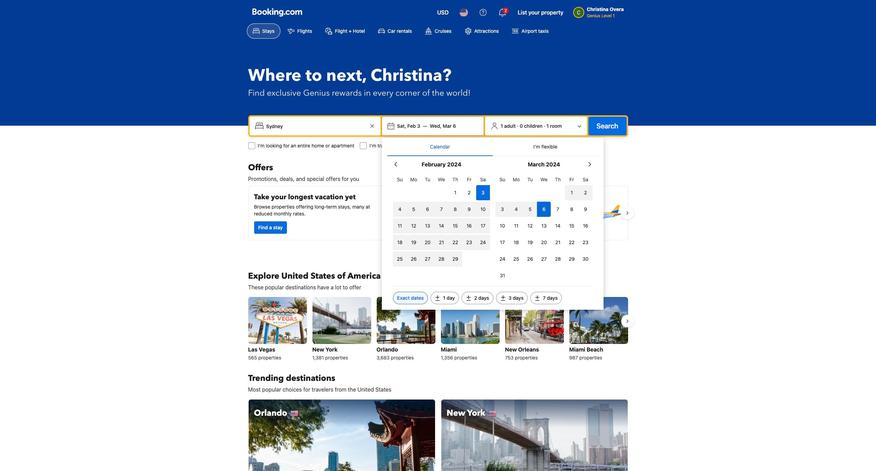 Task type: vqa. For each thing, say whether or not it's contained in the screenshot.
1st region from the bottom
yes



Task type: locate. For each thing, give the bounding box(es) containing it.
8 February 2024 checkbox
[[449, 202, 462, 217]]

28 March 2024 checkbox
[[551, 251, 565, 267]]

3 February 2024 checkbox
[[476, 185, 490, 200]]

grid
[[393, 173, 490, 267], [496, 173, 593, 283]]

fly away to your dream vacation image
[[580, 192, 622, 235]]

20 March 2024 checkbox
[[537, 235, 551, 250]]

19 March 2024 checkbox
[[523, 235, 537, 250]]

2 region from the top
[[243, 294, 634, 365]]

18 February 2024 checkbox
[[393, 235, 407, 250]]

5 February 2024 checkbox
[[407, 202, 421, 217]]

27 February 2024 checkbox
[[421, 251, 435, 267]]

1 horizontal spatial grid
[[496, 173, 593, 283]]

7 March 2024 checkbox
[[551, 202, 565, 217]]

26 February 2024 checkbox
[[407, 251, 421, 267]]

region
[[243, 183, 634, 243], [243, 294, 634, 365]]

9 March 2024 checkbox
[[579, 202, 593, 217]]

0 vertical spatial region
[[243, 183, 634, 243]]

30 March 2024 checkbox
[[579, 251, 593, 267]]

0 horizontal spatial grid
[[393, 173, 490, 267]]

25 March 2024 checkbox
[[510, 251, 523, 267]]

main content
[[243, 162, 634, 471]]

1 March 2024 checkbox
[[565, 185, 579, 200]]

14 March 2024 checkbox
[[551, 218, 565, 234]]

11 February 2024 checkbox
[[393, 218, 407, 234]]

2 March 2024 checkbox
[[579, 185, 593, 200]]

10 March 2024 checkbox
[[496, 218, 510, 234]]

2 February 2024 checkbox
[[462, 185, 476, 200]]

6 March 2024 checkbox
[[537, 202, 551, 217]]

1 vertical spatial region
[[243, 294, 634, 365]]

27 March 2024 checkbox
[[537, 251, 551, 267]]

24 March 2024 checkbox
[[496, 251, 510, 267]]

1 grid from the left
[[393, 173, 490, 267]]

4 February 2024 checkbox
[[393, 202, 407, 217]]

16 February 2024 checkbox
[[462, 218, 476, 234]]

cell
[[476, 184, 490, 200], [565, 184, 579, 200], [579, 184, 593, 200], [393, 200, 407, 217], [407, 200, 421, 217], [421, 200, 435, 217], [435, 200, 449, 217], [449, 200, 462, 217], [462, 200, 476, 217], [476, 200, 490, 217], [496, 200, 510, 217], [510, 200, 523, 217], [523, 200, 537, 217], [537, 200, 551, 217], [393, 217, 407, 234], [407, 217, 421, 234], [421, 217, 435, 234], [435, 217, 449, 234], [449, 217, 462, 234], [462, 217, 476, 234], [476, 217, 490, 234], [393, 234, 407, 250], [407, 234, 421, 250], [421, 234, 435, 250], [435, 234, 449, 250], [449, 234, 462, 250], [462, 234, 476, 250], [476, 234, 490, 250], [393, 250, 407, 267], [407, 250, 421, 267], [421, 250, 435, 267], [435, 250, 449, 267], [449, 250, 462, 267]]

29 March 2024 checkbox
[[565, 251, 579, 267]]

5 March 2024 checkbox
[[523, 202, 537, 217]]

28 February 2024 checkbox
[[435, 251, 449, 267]]

tab list
[[388, 138, 598, 156]]



Task type: describe. For each thing, give the bounding box(es) containing it.
2 grid from the left
[[496, 173, 593, 283]]

29 February 2024 checkbox
[[449, 251, 462, 267]]

16 March 2024 checkbox
[[579, 218, 593, 234]]

22 February 2024 checkbox
[[449, 235, 462, 250]]

9 February 2024 checkbox
[[462, 202, 476, 217]]

15 February 2024 checkbox
[[449, 218, 462, 234]]

13 February 2024 checkbox
[[421, 218, 435, 234]]

17 March 2024 checkbox
[[496, 235, 510, 250]]

1 region from the top
[[243, 183, 634, 243]]

23 March 2024 checkbox
[[579, 235, 593, 250]]

8 March 2024 checkbox
[[565, 202, 579, 217]]

10 February 2024 checkbox
[[476, 202, 490, 217]]

15 March 2024 checkbox
[[565, 218, 579, 234]]

11 March 2024 checkbox
[[510, 218, 523, 234]]

take your longest vacation yet image
[[387, 192, 430, 235]]

20 February 2024 checkbox
[[421, 235, 435, 250]]

12 February 2024 checkbox
[[407, 218, 421, 234]]

your account menu christina overa genius level 1 element
[[573, 3, 627, 19]]

24 February 2024 checkbox
[[476, 235, 490, 250]]

25 February 2024 checkbox
[[393, 251, 407, 267]]

26 March 2024 checkbox
[[523, 251, 537, 267]]

31 March 2024 checkbox
[[496, 268, 510, 283]]

6 February 2024 checkbox
[[421, 202, 435, 217]]

Where are you going? field
[[263, 120, 368, 132]]

23 February 2024 checkbox
[[462, 235, 476, 250]]

18 March 2024 checkbox
[[510, 235, 523, 250]]

17 February 2024 checkbox
[[476, 218, 490, 234]]

booking.com image
[[252, 8, 302, 17]]

21 March 2024 checkbox
[[551, 235, 565, 250]]

12 March 2024 checkbox
[[523, 218, 537, 234]]

1 February 2024 checkbox
[[449, 185, 462, 200]]

13 March 2024 checkbox
[[537, 218, 551, 234]]

14 February 2024 checkbox
[[435, 218, 449, 234]]

7 February 2024 checkbox
[[435, 202, 449, 217]]

4 March 2024 checkbox
[[510, 202, 523, 217]]

22 March 2024 checkbox
[[565, 235, 579, 250]]

21 February 2024 checkbox
[[435, 235, 449, 250]]

19 February 2024 checkbox
[[407, 235, 421, 250]]

3 March 2024 checkbox
[[496, 202, 510, 217]]



